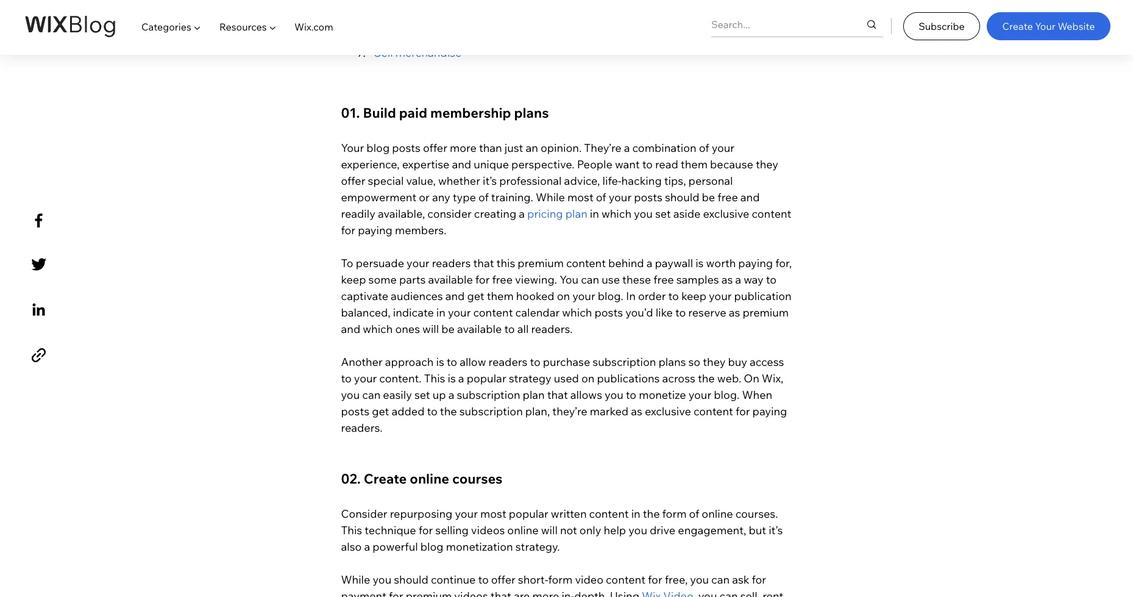 Task type: describe. For each thing, give the bounding box(es) containing it.
reserve
[[689, 305, 727, 319]]

share article on facebook image
[[28, 210, 49, 231]]

captivate
[[341, 289, 389, 303]]

ones
[[395, 322, 420, 336]]

for inside in which you set aside exclusive content for paying members.
[[341, 223, 356, 237]]

2 vertical spatial is
[[448, 371, 456, 385]]

help
[[604, 523, 626, 537]]

share article on linkedin image
[[28, 299, 49, 320]]

0 vertical spatial available
[[428, 272, 473, 286]]

set inside another approach is to allow readers to purchase subscription plans so they buy access to your content. this is a popular strategy used on publications across the web. on wix, you can easily set up a subscription plan that allows you to monetize your blog. when posts get added to the subscription plan, they're marked as exclusive content for paying readers.
[[415, 388, 430, 402]]

content inside another approach is to allow readers to purchase subscription plans so they buy access to your content. this is a popular strategy used on publications across the web. on wix, you can easily set up a subscription plan that allows you to monetize your blog. when posts get added to the subscription plan, they're marked as exclusive content for paying readers.
[[694, 404, 734, 418]]

1 vertical spatial available
[[457, 322, 502, 336]]

to left all
[[505, 322, 515, 336]]

hacking
[[622, 174, 662, 188]]

should inside your blog posts offer more than just an opinion. they're a combination of your experience, expertise and unique perspective. people want to read them because they offer special value, whether it's professional advice, life-hacking tips, personal empowerment or any type of training. while most of your posts should be free and readily available, consider creating a
[[665, 190, 700, 204]]

while inside your blog posts offer more than just an opinion. they're a combination of your experience, expertise and unique perspective. people want to read them because they offer special value, whether it's professional advice, life-hacking tips, personal empowerment or any type of training. while most of your posts should be free and readily available, consider creating a
[[536, 190, 565, 204]]

0 horizontal spatial free
[[492, 272, 513, 286]]

of inside consider repurposing your most popular written content in the form of online courses. this technique for selling videos online will not only help you drive engagement, but it's also a powerful blog monetization strategy.
[[689, 507, 700, 521]]

content inside in which you set aside exclusive content for paying members.
[[752, 207, 792, 221]]

consider
[[341, 507, 388, 521]]

indicate
[[393, 305, 434, 319]]

0 vertical spatial the
[[698, 371, 715, 385]]

pricing plan link
[[525, 207, 588, 221]]

content inside while you should continue to offer short-form video content for free, you can ask for payment for premium videos that are more in-depth. using
[[606, 572, 646, 587]]

engagement,
[[678, 523, 747, 537]]

combination
[[633, 141, 697, 155]]

type
[[453, 190, 476, 204]]

will inside to persuade your readers that this premium content behind a paywall is worth paying for, keep some parts available for free viewing. you can use these free samples as a way to captivate audiences and get them hooked on your blog. in order to keep your publication balanced, indicate in your content calendar which posts you'd like to reserve as premium and which ones will be available to all readers.
[[423, 322, 439, 336]]

1 vertical spatial offer
[[341, 174, 366, 188]]

your up reserve
[[709, 289, 732, 303]]

readily
[[341, 207, 376, 221]]

they're
[[553, 404, 588, 418]]

subscribe
[[919, 20, 965, 32]]

your down another
[[354, 371, 377, 385]]

can inside while you should continue to offer short-form video content for free, you can ask for payment for premium videos that are more in-depth. using
[[712, 572, 730, 587]]

readers. inside another approach is to allow readers to purchase subscription plans so they buy access to your content. this is a popular strategy used on publications across the web. on wix, you can easily set up a subscription plan that allows you to monetize your blog. when posts get added to the subscription plan, they're marked as exclusive content for paying readers.
[[341, 421, 383, 435]]

1 vertical spatial premium
[[743, 305, 789, 319]]

2 vertical spatial which
[[363, 322, 393, 336]]

create your website
[[1003, 20, 1096, 32]]

in inside consider repurposing your most popular written content in the form of online courses. this technique for selling videos online will not only help you drive engagement, but it's also a powerful blog monetization strategy.
[[632, 507, 641, 521]]

for left "free,"
[[648, 572, 663, 587]]

an
[[526, 141, 538, 155]]

that inside another approach is to allow readers to purchase subscription plans so they buy access to your content. this is a popular strategy used on publications across the web. on wix, you can easily set up a subscription plan that allows you to monetize your blog. when posts get added to the subscription plan, they're marked as exclusive content for paying readers.
[[548, 388, 568, 402]]

to right "way"
[[766, 272, 777, 286]]

advice,
[[565, 174, 600, 188]]

a down training.
[[519, 207, 525, 221]]

posts down hacking at top right
[[634, 190, 663, 204]]

to right like
[[676, 305, 686, 319]]

they inside another approach is to allow readers to purchase subscription plans so they buy access to your content. this is a popular strategy used on publications across the web. on wix, you can easily set up a subscription plan that allows you to monetize your blog. when posts get added to the subscription plan, they're marked as exclusive content for paying readers.
[[703, 355, 726, 369]]

courses
[[453, 470, 503, 487]]

your up because at the right top
[[712, 141, 735, 155]]

to down up
[[427, 404, 438, 418]]

0 vertical spatial premium
[[518, 256, 564, 270]]

subscribe link
[[904, 12, 981, 40]]

but
[[749, 523, 767, 537]]

2 horizontal spatial online
[[702, 507, 733, 521]]

most inside your blog posts offer more than just an opinion. they're a combination of your experience, expertise and unique perspective. people want to read them because they offer special value, whether it's professional advice, life-hacking tips, personal empowerment or any type of training. while most of your posts should be free and readily available, consider creating a
[[568, 190, 594, 204]]

0 vertical spatial subscription
[[593, 355, 656, 369]]

readers inside another approach is to allow readers to purchase subscription plans so they buy access to your content. this is a popular strategy used on publications across the web. on wix, you can easily set up a subscription plan that allows you to monetize your blog. when posts get added to the subscription plan, they're marked as exclusive content for paying readers.
[[489, 355, 528, 369]]

this inside another approach is to allow readers to purchase subscription plans so they buy access to your content. this is a popular strategy used on publications across the web. on wix, you can easily set up a subscription plan that allows you to monetize your blog. when posts get added to the subscription plan, they're marked as exclusive content for paying readers.
[[424, 371, 445, 385]]

strategy
[[509, 371, 552, 385]]

your down you
[[573, 289, 596, 303]]

not
[[560, 523, 577, 537]]

blog inside your blog posts offer more than just an opinion. they're a combination of your experience, expertise and unique perspective. people want to read them because they offer special value, whether it's professional advice, life-hacking tips, personal empowerment or any type of training. while most of your posts should be free and readily available, consider creating a
[[367, 141, 390, 155]]

can inside to persuade your readers that this premium content behind a paywall is worth paying for, keep some parts available for free viewing. you can use these free samples as a way to captivate audiences and get them hooked on your blog. in order to keep your publication balanced, indicate in your content calendar which posts you'd like to reserve as premium and which ones will be available to all readers.
[[581, 272, 600, 286]]

and up whether
[[452, 157, 472, 171]]

whether
[[438, 174, 481, 188]]

use
[[602, 272, 620, 286]]

1 horizontal spatial offer
[[423, 141, 448, 155]]

behind
[[609, 256, 644, 270]]

premium inside while you should continue to offer short-form video content for free, you can ask for payment for premium videos that are more in-depth. using
[[406, 589, 452, 597]]

in which you set aside exclusive content for paying members.
[[341, 207, 794, 237]]

videos inside while you should continue to offer short-form video content for free, you can ask for payment for premium videos that are more in-depth. using
[[455, 589, 488, 597]]

your right indicate
[[448, 305, 471, 319]]

these
[[623, 272, 651, 286]]

purchase
[[543, 355, 591, 369]]

so
[[689, 355, 701, 369]]

1 horizontal spatial plan
[[566, 207, 588, 221]]

written
[[551, 507, 587, 521]]

readers. inside to persuade your readers that this premium content behind a paywall is worth paying for, keep some parts available for free viewing. you can use these free samples as a way to captivate audiences and get them hooked on your blog. in order to keep your publication balanced, indicate in your content calendar which posts you'd like to reserve as premium and which ones will be available to all readers.
[[531, 322, 573, 336]]

a right up
[[449, 388, 455, 402]]

posts up expertise
[[392, 141, 421, 155]]

in-
[[562, 589, 575, 597]]

you down another
[[341, 388, 360, 402]]

1 horizontal spatial free
[[654, 272, 674, 286]]

them inside your blog posts offer more than just an opinion. they're a combination of your experience, expertise and unique perspective. people want to read them because they offer special value, whether it's professional advice, life-hacking tips, personal empowerment or any type of training. while most of your posts should be free and readily available, consider creating a
[[681, 157, 708, 171]]

publication
[[735, 289, 792, 303]]

read
[[656, 157, 679, 171]]

empowerment
[[341, 190, 417, 204]]

paid
[[399, 104, 428, 121]]

because
[[710, 157, 754, 171]]

your up "parts"
[[407, 256, 430, 270]]

website
[[1058, 20, 1096, 32]]

this inside consider repurposing your most popular written content in the form of online courses. this technique for selling videos online will not only help you drive engagement, but it's also a powerful blog monetization strategy.
[[341, 523, 362, 537]]

you'd
[[626, 305, 654, 319]]

sell merchandise link
[[374, 46, 462, 60]]

while inside while you should continue to offer short-form video content for free, you can ask for payment for premium videos that are more in-depth. using
[[341, 572, 370, 587]]

of down life-
[[596, 190, 607, 204]]

courses.
[[736, 507, 779, 521]]

categories ▼
[[141, 21, 201, 33]]

popular inside another approach is to allow readers to purchase subscription plans so they buy access to your content. this is a popular strategy used on publications across the web. on wix, you can easily set up a subscription plan that allows you to monetize your blog. when posts get added to the subscription plan, they're marked as exclusive content for paying readers.
[[467, 371, 507, 385]]

creating
[[474, 207, 517, 221]]

you inside consider repurposing your most popular written content in the form of online courses. this technique for selling videos online will not only help you drive engagement, but it's also a powerful blog monetization strategy.
[[629, 523, 648, 537]]

some
[[369, 272, 397, 286]]

0 vertical spatial create
[[1003, 20, 1034, 32]]

members.
[[395, 223, 447, 237]]

selling
[[436, 523, 469, 537]]

wix.com
[[295, 21, 333, 33]]

a up the want
[[624, 141, 630, 155]]

exclusive inside another approach is to allow readers to purchase subscription plans so they buy access to your content. this is a popular strategy used on publications across the web. on wix, you can easily set up a subscription plan that allows you to monetize your blog. when posts get added to the subscription plan, they're marked as exclusive content for paying readers.
[[645, 404, 692, 418]]

should inside while you should continue to offer short-form video content for free, you can ask for payment for premium videos that are more in-depth. using
[[394, 572, 429, 587]]

paying inside another approach is to allow readers to purchase subscription plans so they buy access to your content. this is a popular strategy used on publications across the web. on wix, you can easily set up a subscription plan that allows you to monetize your blog. when posts get added to the subscription plan, they're marked as exclusive content for paying readers.
[[753, 404, 788, 418]]

while you should continue to offer short-form video content for free, you can ask for payment for premium videos that are more in-depth. using
[[341, 572, 769, 597]]

set inside in which you set aside exclusive content for paying members.
[[656, 207, 671, 221]]

0 horizontal spatial create
[[364, 470, 407, 487]]

payment
[[341, 589, 387, 597]]

that inside while you should continue to offer short-form video content for free, you can ask for payment for premium videos that are more in-depth. using
[[491, 589, 512, 597]]

to inside while you should continue to offer short-form video content for free, you can ask for payment for premium videos that are more in-depth. using
[[478, 572, 489, 587]]

to up like
[[669, 289, 679, 303]]

and down because at the right top
[[741, 190, 760, 204]]

to
[[341, 256, 354, 270]]

for right payment
[[389, 589, 404, 597]]

are
[[514, 589, 530, 597]]

which inside in which you set aside exclusive content for paying members.
[[602, 207, 632, 221]]

plan inside another approach is to allow readers to purchase subscription plans so they buy access to your content. this is a popular strategy used on publications across the web. on wix, you can easily set up a subscription plan that allows you to monetize your blog. when posts get added to the subscription plan, they're marked as exclusive content for paying readers.
[[523, 388, 545, 402]]

offer inside while you should continue to offer short-form video content for free, you can ask for payment for premium videos that are more in-depth. using
[[491, 572, 516, 587]]

share article on linkedin image
[[28, 299, 49, 320]]

resources
[[220, 21, 267, 33]]

0 vertical spatial as
[[722, 272, 733, 286]]

video
[[575, 572, 604, 587]]

marked
[[590, 404, 629, 418]]

monetize
[[639, 388, 687, 402]]

special
[[368, 174, 404, 188]]

and right audiences
[[446, 289, 465, 303]]

professional
[[500, 174, 562, 188]]

aside
[[674, 207, 701, 221]]

on inside another approach is to allow readers to purchase subscription plans so they buy access to your content. this is a popular strategy used on publications across the web. on wix, you can easily set up a subscription plan that allows you to monetize your blog. when posts get added to the subscription plan, they're marked as exclusive content for paying readers.
[[582, 371, 595, 385]]

people
[[577, 157, 613, 171]]

02.
[[341, 470, 361, 487]]

a up these
[[647, 256, 653, 270]]

web.
[[718, 371, 742, 385]]

to down another
[[341, 371, 352, 385]]

training.
[[491, 190, 534, 204]]

for,
[[776, 256, 792, 270]]

Search... search field
[[712, 12, 842, 37]]

your down across
[[689, 388, 712, 402]]

to left 'allow' on the left of page
[[447, 355, 457, 369]]

access
[[750, 355, 785, 369]]

merchandise
[[396, 46, 462, 60]]

1 vertical spatial as
[[729, 305, 741, 319]]

you up "marked" on the right bottom of page
[[605, 388, 624, 402]]

0 horizontal spatial the
[[440, 404, 457, 418]]

to down "publications"
[[626, 388, 637, 402]]

experience,
[[341, 157, 400, 171]]

calendar
[[516, 305, 560, 319]]

continue
[[431, 572, 476, 587]]

form inside while you should continue to offer short-form video content for free, you can ask for payment for premium videos that are more in-depth. using
[[549, 572, 573, 587]]

free,
[[665, 572, 688, 587]]

most inside consider repurposing your most popular written content in the form of online courses. this technique for selling videos online will not only help you drive engagement, but it's also a powerful blog monetization strategy.
[[481, 507, 507, 521]]

you up payment
[[373, 572, 392, 587]]

2 vertical spatial subscription
[[460, 404, 523, 418]]

than
[[479, 141, 502, 155]]



Task type: locate. For each thing, give the bounding box(es) containing it.
2 horizontal spatial free
[[718, 190, 738, 204]]

in
[[590, 207, 599, 221], [437, 305, 446, 319], [632, 507, 641, 521]]

0 vertical spatial plans
[[514, 104, 549, 121]]

only
[[580, 523, 602, 537]]

1 vertical spatial should
[[394, 572, 429, 587]]

exclusive down monetize
[[645, 404, 692, 418]]

paywall
[[655, 256, 693, 270]]

blog. inside another approach is to allow readers to purchase subscription plans so they buy access to your content. this is a popular strategy used on publications across the web. on wix, you can easily set up a subscription plan that allows you to monetize your blog. when posts get added to the subscription plan, they're marked as exclusive content for paying readers.
[[714, 388, 740, 402]]

you right "free,"
[[691, 572, 709, 587]]

0 vertical spatial them
[[681, 157, 708, 171]]

0 horizontal spatial keep
[[341, 272, 366, 286]]

online up repurposing
[[410, 470, 450, 487]]

be inside your blog posts offer more than just an opinion. they're a combination of your experience, expertise and unique perspective. people want to read them because they offer special value, whether it's professional advice, life-hacking tips, personal empowerment or any type of training. while most of your posts should be free and readily available, consider creating a
[[702, 190, 716, 204]]

1 horizontal spatial while
[[536, 190, 565, 204]]

another approach is to allow readers to purchase subscription plans so they buy access to your content. this is a popular strategy used on publications across the web. on wix, you can easily set up a subscription plan that allows you to monetize your blog. when posts get added to the subscription plan, they're marked as exclusive content for paying readers.
[[341, 355, 790, 435]]

0 vertical spatial this
[[424, 371, 445, 385]]

opinion.
[[541, 141, 582, 155]]

as right "marked" on the right bottom of page
[[631, 404, 643, 418]]

you
[[560, 272, 579, 286]]

more inside while you should continue to offer short-form video content for free, you can ask for payment for premium videos that are more in-depth. using
[[533, 589, 559, 597]]

posts left you'd
[[595, 305, 623, 319]]

create left website
[[1003, 20, 1034, 32]]

paying down the 'when'
[[753, 404, 788, 418]]

plans up an
[[514, 104, 549, 121]]

0 horizontal spatial get
[[372, 404, 389, 418]]

popular inside consider repurposing your most popular written content in the form of online courses. this technique for selling videos online will not only help you drive engagement, but it's also a powerful blog monetization strategy.
[[509, 507, 549, 521]]

can inside another approach is to allow readers to purchase subscription plans so they buy access to your content. this is a popular strategy used on publications across the web. on wix, you can easily set up a subscription plan that allows you to monetize your blog. when posts get added to the subscription plan, they're marked as exclusive content for paying readers.
[[362, 388, 381, 402]]

1 vertical spatial is
[[436, 355, 444, 369]]

repurposing
[[390, 507, 453, 521]]

0 vertical spatial is
[[696, 256, 704, 270]]

on
[[744, 371, 760, 385]]

personal
[[689, 174, 733, 188]]

1 vertical spatial them
[[487, 289, 514, 303]]

exclusive down personal
[[703, 207, 750, 221]]

2 vertical spatial can
[[712, 572, 730, 587]]

1 horizontal spatial exclusive
[[703, 207, 750, 221]]

0 horizontal spatial on
[[557, 289, 570, 303]]

also
[[341, 540, 362, 554]]

technique
[[365, 523, 416, 537]]

it's right but
[[769, 523, 783, 537]]

this up up
[[424, 371, 445, 385]]

for inside to persuade your readers that this premium content behind a paywall is worth paying for, keep some parts available for free viewing. you can use these free samples as a way to captivate audiences and get them hooked on your blog. in order to keep your publication balanced, indicate in your content calendar which posts you'd like to reserve as premium and which ones will be available to all readers.
[[476, 272, 490, 286]]

get
[[467, 289, 485, 303], [372, 404, 389, 418]]

1 horizontal spatial is
[[448, 371, 456, 385]]

None search field
[[712, 12, 884, 37]]

0 vertical spatial can
[[581, 272, 600, 286]]

a down 'allow' on the left of page
[[459, 371, 465, 385]]

premium down continue at the bottom left
[[406, 589, 452, 597]]

0 horizontal spatial this
[[341, 523, 362, 537]]

videos down continue at the bottom left
[[455, 589, 488, 597]]

0 horizontal spatial should
[[394, 572, 429, 587]]

get inside to persuade your readers that this premium content behind a paywall is worth paying for, keep some parts available for free viewing. you can use these free samples as a way to captivate audiences and get them hooked on your blog. in order to keep your publication balanced, indicate in your content calendar which posts you'd like to reserve as premium and which ones will be available to all readers.
[[467, 289, 485, 303]]

to up strategy
[[530, 355, 541, 369]]

2 horizontal spatial is
[[696, 256, 704, 270]]

plans
[[514, 104, 549, 121], [659, 355, 686, 369]]

that left "this"
[[474, 256, 494, 270]]

posts inside another approach is to allow readers to purchase subscription plans so they buy access to your content. this is a popular strategy used on publications across the web. on wix, you can easily set up a subscription plan that allows you to monetize your blog. when posts get added to the subscription plan, they're marked as exclusive content for paying readers.
[[341, 404, 370, 418]]

readers up strategy
[[489, 355, 528, 369]]

free inside your blog posts offer more than just an opinion. they're a combination of your experience, expertise and unique perspective. people want to read them because they offer special value, whether it's professional advice, life-hacking tips, personal empowerment or any type of training. while most of your posts should be free and readily available, consider creating a
[[718, 190, 738, 204]]

free down personal
[[718, 190, 738, 204]]

available,
[[378, 207, 425, 221]]

categories
[[141, 21, 191, 33]]

paying up "way"
[[739, 256, 773, 270]]

1 horizontal spatial more
[[533, 589, 559, 597]]

is inside to persuade your readers that this premium content behind a paywall is worth paying for, keep some parts available for free viewing. you can use these free samples as a way to captivate audiences and get them hooked on your blog. in order to keep your publication balanced, indicate in your content calendar which posts you'd like to reserve as premium and which ones will be available to all readers.
[[696, 256, 704, 270]]

strategy.
[[516, 540, 560, 554]]

as down worth at right
[[722, 272, 733, 286]]

1 vertical spatial get
[[372, 404, 389, 418]]

▼ for resources  ▼
[[269, 21, 276, 33]]

most up 'monetization'
[[481, 507, 507, 521]]

allows
[[571, 388, 603, 402]]

that
[[474, 256, 494, 270], [548, 388, 568, 402], [491, 589, 512, 597]]

1 vertical spatial readers
[[489, 355, 528, 369]]

online up strategy.
[[508, 523, 539, 537]]

0 horizontal spatial blog.
[[598, 289, 624, 303]]

publications
[[597, 371, 660, 385]]

your inside consider repurposing your most popular written content in the form of online courses. this technique for selling videos online will not only help you drive engagement, but it's also a powerful blog monetization strategy.
[[455, 507, 478, 521]]

blog. down web.
[[714, 388, 740, 402]]

in inside to persuade your readers that this premium content behind a paywall is worth paying for, keep some parts available for free viewing. you can use these free samples as a way to captivate audiences and get them hooked on your blog. in order to keep your publication balanced, indicate in your content calendar which posts you'd like to reserve as premium and which ones will be available to all readers.
[[437, 305, 446, 319]]

way
[[744, 272, 764, 286]]

0 horizontal spatial readers.
[[341, 421, 383, 435]]

paying inside in which you set aside exclusive content for paying members.
[[358, 223, 393, 237]]

will left the not
[[541, 523, 558, 537]]

set left up
[[415, 388, 430, 402]]

1 vertical spatial blog.
[[714, 388, 740, 402]]

0 horizontal spatial popular
[[467, 371, 507, 385]]

a right also
[[364, 540, 370, 554]]

form up in-
[[549, 572, 573, 587]]

0 horizontal spatial online
[[410, 470, 450, 487]]

offer up are
[[491, 572, 516, 587]]

perspective.
[[512, 157, 575, 171]]

1 vertical spatial in
[[437, 305, 446, 319]]

paying inside to persuade your readers that this premium content behind a paywall is worth paying for, keep some parts available for free viewing. you can use these free samples as a way to captivate audiences and get them hooked on your blog. in order to keep your publication balanced, indicate in your content calendar which posts you'd like to reserve as premium and which ones will be available to all readers.
[[739, 256, 773, 270]]

pricing plan
[[525, 207, 588, 221]]

sell merchandise
[[374, 46, 462, 60]]

that down used
[[548, 388, 568, 402]]

create right 02.
[[364, 470, 407, 487]]

tips,
[[665, 174, 686, 188]]

content up using on the bottom right of page
[[606, 572, 646, 587]]

they
[[756, 157, 779, 171], [703, 355, 726, 369]]

resources  ▼
[[220, 21, 276, 33]]

1 vertical spatial your
[[341, 141, 364, 155]]

videos up 'monetization'
[[471, 523, 505, 537]]

popular
[[467, 371, 507, 385], [509, 507, 549, 521]]

is up samples in the top right of the page
[[696, 256, 704, 270]]

pricing
[[528, 207, 563, 221]]

and down the balanced,
[[341, 322, 361, 336]]

just
[[505, 141, 524, 155]]

to up hacking at top right
[[643, 157, 653, 171]]

your inside your blog posts offer more than just an opinion. they're a combination of your experience, expertise and unique perspective. people want to read them because they offer special value, whether it's professional advice, life-hacking tips, personal empowerment or any type of training. while most of your posts should be free and readily available, consider creating a
[[341, 141, 364, 155]]

the down up
[[440, 404, 457, 418]]

free down paywall
[[654, 272, 674, 286]]

this up also
[[341, 523, 362, 537]]

they right because at the right top
[[756, 157, 779, 171]]

hooked
[[516, 289, 555, 303]]

▼
[[194, 21, 201, 33], [269, 21, 276, 33]]

of up engagement,
[[689, 507, 700, 521]]

for inside another approach is to allow readers to purchase subscription plans so they buy access to your content. this is a popular strategy used on publications across the web. on wix, you can easily set up a subscription plan that allows you to monetize your blog. when posts get added to the subscription plan, they're marked as exclusive content for paying readers.
[[736, 404, 750, 418]]

content left calendar
[[474, 305, 513, 319]]

life-
[[603, 174, 622, 188]]

they inside your blog posts offer more than just an opinion. they're a combination of your experience, expertise and unique perspective. people want to read them because they offer special value, whether it's professional advice, life-hacking tips, personal empowerment or any type of training. while most of your posts should be free and readily available, consider creating a
[[756, 157, 779, 171]]

will inside consider repurposing your most popular written content in the form of online courses. this technique for selling videos online will not only help you drive engagement, but it's also a powerful blog monetization strategy.
[[541, 523, 558, 537]]

more left than
[[450, 141, 477, 155]]

0 vertical spatial keep
[[341, 272, 366, 286]]

more inside your blog posts offer more than just an opinion. they're a combination of your experience, expertise and unique perspective. people want to read them because they offer special value, whether it's professional advice, life-hacking tips, personal empowerment or any type of training. while most of your posts should be free and readily available, consider creating a
[[450, 141, 477, 155]]

1 vertical spatial set
[[415, 388, 430, 402]]

the up drive on the right of the page
[[643, 507, 660, 521]]

your blog posts offer more than just an opinion. they're a combination of your experience, expertise and unique perspective. people want to read them because they offer special value, whether it's professional advice, life-hacking tips, personal empowerment or any type of training. while most of your posts should be free and readily available, consider creating a
[[341, 141, 781, 221]]

1 ▼ from the left
[[194, 21, 201, 33]]

0 vertical spatial paying
[[358, 223, 393, 237]]

for left the viewing.
[[476, 272, 490, 286]]

for down repurposing
[[419, 523, 433, 537]]

2 vertical spatial as
[[631, 404, 643, 418]]

1 vertical spatial they
[[703, 355, 726, 369]]

videos inside consider repurposing your most popular written content in the form of online courses. this technique for selling videos online will not only help you drive engagement, but it's also a powerful blog monetization strategy.
[[471, 523, 505, 537]]

0 vertical spatial be
[[702, 190, 716, 204]]

can left ask
[[712, 572, 730, 587]]

your
[[1036, 20, 1056, 32], [341, 141, 364, 155]]

that inside to persuade your readers that this premium content behind a paywall is worth paying for, keep some parts available for free viewing. you can use these free samples as a way to captivate audiences and get them hooked on your blog. in order to keep your publication balanced, indicate in your content calendar which posts you'd like to reserve as premium and which ones will be available to all readers.
[[474, 256, 494, 270]]

short-
[[518, 572, 549, 587]]

to
[[643, 157, 653, 171], [766, 272, 777, 286], [669, 289, 679, 303], [676, 305, 686, 319], [505, 322, 515, 336], [447, 355, 457, 369], [530, 355, 541, 369], [341, 371, 352, 385], [626, 388, 637, 402], [427, 404, 438, 418], [478, 572, 489, 587]]

1 horizontal spatial this
[[424, 371, 445, 385]]

used
[[554, 371, 579, 385]]

posts
[[392, 141, 421, 155], [634, 190, 663, 204], [595, 305, 623, 319], [341, 404, 370, 418]]

2 vertical spatial that
[[491, 589, 512, 597]]

0 vertical spatial that
[[474, 256, 494, 270]]

worth
[[707, 256, 736, 270]]

paying down readily
[[358, 223, 393, 237]]

a inside consider repurposing your most popular written content in the form of online courses. this technique for selling videos online will not only help you drive engagement, but it's also a powerful blog monetization strategy.
[[364, 540, 370, 554]]

for down readily
[[341, 223, 356, 237]]

1 horizontal spatial be
[[702, 190, 716, 204]]

share article on twitter image
[[28, 254, 49, 275]]

0 vertical spatial videos
[[471, 523, 505, 537]]

up
[[433, 388, 446, 402]]

your down life-
[[609, 190, 632, 204]]

01. build paid membership plans
[[341, 104, 549, 121]]

▼ for categories ▼
[[194, 21, 201, 33]]

1 horizontal spatial should
[[665, 190, 700, 204]]

0 horizontal spatial plans
[[514, 104, 549, 121]]

posts inside to persuade your readers that this premium content behind a paywall is worth paying for, keep some parts available for free viewing. you can use these free samples as a way to captivate audiences and get them hooked on your blog. in order to keep your publication balanced, indicate in your content calendar which posts you'd like to reserve as premium and which ones will be available to all readers.
[[595, 305, 623, 319]]

ask
[[733, 572, 750, 587]]

readers. up 02.
[[341, 421, 383, 435]]

them inside to persuade your readers that this premium content behind a paywall is worth paying for, keep some parts available for free viewing. you can use these free samples as a way to captivate audiences and get them hooked on your blog. in order to keep your publication balanced, indicate in your content calendar which posts you'd like to reserve as premium and which ones will be available to all readers.
[[487, 289, 514, 303]]

2 horizontal spatial in
[[632, 507, 641, 521]]

any
[[432, 190, 450, 204]]

be inside to persuade your readers that this premium content behind a paywall is worth paying for, keep some parts available for free viewing. you can use these free samples as a way to captivate audiences and get them hooked on your blog. in order to keep your publication balanced, indicate in your content calendar which posts you'd like to reserve as premium and which ones will be available to all readers.
[[442, 322, 455, 336]]

1 horizontal spatial blog
[[421, 540, 444, 554]]

1 vertical spatial which
[[562, 305, 592, 319]]

plan,
[[526, 404, 550, 418]]

readers down members.
[[432, 256, 471, 270]]

1 horizontal spatial plans
[[659, 355, 686, 369]]

for
[[341, 223, 356, 237], [476, 272, 490, 286], [736, 404, 750, 418], [419, 523, 433, 537], [648, 572, 663, 587], [752, 572, 767, 587], [389, 589, 404, 597]]

a left "way"
[[736, 272, 742, 286]]

plans inside another approach is to allow readers to purchase subscription plans so they buy access to your content. this is a popular strategy used on publications across the web. on wix, you can easily set up a subscription plan that allows you to monetize your blog. when posts get added to the subscription plan, they're marked as exclusive content for paying readers.
[[659, 355, 686, 369]]

1 vertical spatial exclusive
[[645, 404, 692, 418]]

0 vertical spatial plan
[[566, 207, 588, 221]]

0 horizontal spatial they
[[703, 355, 726, 369]]

0 vertical spatial should
[[665, 190, 700, 204]]

blog
[[367, 141, 390, 155], [421, 540, 444, 554]]

on inside to persuade your readers that this premium content behind a paywall is worth paying for, keep some parts available for free viewing. you can use these free samples as a way to captivate audiences and get them hooked on your blog. in order to keep your publication balanced, indicate in your content calendar which posts you'd like to reserve as premium and which ones will be available to all readers.
[[557, 289, 570, 303]]

them
[[681, 157, 708, 171], [487, 289, 514, 303]]

offer up expertise
[[423, 141, 448, 155]]

1 vertical spatial create
[[364, 470, 407, 487]]

1 horizontal spatial online
[[508, 523, 539, 537]]

while
[[536, 190, 565, 204], [341, 572, 370, 587]]

2 ▼ from the left
[[269, 21, 276, 33]]

in inside in which you set aside exclusive content for paying members.
[[590, 207, 599, 221]]

subscription down 'allow' on the left of page
[[457, 388, 521, 402]]

0 vertical spatial online
[[410, 470, 450, 487]]

which
[[602, 207, 632, 221], [562, 305, 592, 319], [363, 322, 393, 336]]

1 vertical spatial can
[[362, 388, 381, 402]]

be right ones
[[442, 322, 455, 336]]

content up the 'help'
[[590, 507, 629, 521]]

online up engagement,
[[702, 507, 733, 521]]

this
[[497, 256, 516, 270]]

1 horizontal spatial which
[[562, 305, 592, 319]]

1 horizontal spatial get
[[467, 289, 485, 303]]

1 vertical spatial videos
[[455, 589, 488, 597]]

build
[[363, 104, 396, 121]]

depth.
[[575, 589, 608, 597]]

2 vertical spatial premium
[[406, 589, 452, 597]]

1 horizontal spatial ▼
[[269, 21, 276, 33]]

is right approach
[[436, 355, 444, 369]]

2 vertical spatial offer
[[491, 572, 516, 587]]

it's inside your blog posts offer more than just an opinion. they're a combination of your experience, expertise and unique perspective. people want to read them because they offer special value, whether it's professional advice, life-hacking tips, personal empowerment or any type of training. while most of your posts should be free and readily available, consider creating a
[[483, 174, 497, 188]]

can left the easily
[[362, 388, 381, 402]]

the down so
[[698, 371, 715, 385]]

you down hacking at top right
[[634, 207, 653, 221]]

1 vertical spatial that
[[548, 388, 568, 402]]

1 vertical spatial subscription
[[457, 388, 521, 402]]

blog. inside to persuade your readers that this premium content behind a paywall is worth paying for, keep some parts available for free viewing. you can use these free samples as a way to captivate audiences and get them hooked on your blog. in order to keep your publication balanced, indicate in your content calendar which posts you'd like to reserve as premium and which ones will be available to all readers.
[[598, 289, 624, 303]]

most down advice,
[[568, 190, 594, 204]]

0 vertical spatial which
[[602, 207, 632, 221]]

for inside consider repurposing your most popular written content in the form of online courses. this technique for selling videos online will not only help you drive engagement, but it's also a powerful blog monetization strategy.
[[419, 523, 433, 537]]

0 vertical spatial get
[[467, 289, 485, 303]]

1 vertical spatial most
[[481, 507, 507, 521]]

content inside consider repurposing your most popular written content in the form of online courses. this technique for selling videos online will not only help you drive engagement, but it's also a powerful blog monetization strategy.
[[590, 507, 629, 521]]

1 horizontal spatial in
[[590, 207, 599, 221]]

0 vertical spatial offer
[[423, 141, 448, 155]]

plan
[[566, 207, 588, 221], [523, 388, 545, 402]]

more
[[450, 141, 477, 155], [533, 589, 559, 597]]

of up personal
[[699, 141, 710, 155]]

share article on facebook image
[[28, 210, 49, 231]]

1 horizontal spatial set
[[656, 207, 671, 221]]

0 vertical spatial set
[[656, 207, 671, 221]]

will right ones
[[423, 322, 439, 336]]

value,
[[406, 174, 436, 188]]

0 horizontal spatial in
[[437, 305, 446, 319]]

1 horizontal spatial your
[[1036, 20, 1056, 32]]

keep
[[341, 272, 366, 286], [682, 289, 707, 303]]

most
[[568, 190, 594, 204], [481, 507, 507, 521]]

exclusive inside in which you set aside exclusive content for paying members.
[[703, 207, 750, 221]]

order
[[638, 289, 666, 303]]

readers. down calendar
[[531, 322, 573, 336]]

1 horizontal spatial create
[[1003, 20, 1034, 32]]

expertise
[[402, 157, 450, 171]]

1 vertical spatial keep
[[682, 289, 707, 303]]

while up payment
[[341, 572, 370, 587]]

another
[[341, 355, 383, 369]]

of right type
[[479, 190, 489, 204]]

to right continue at the bottom left
[[478, 572, 489, 587]]

create your website link
[[987, 12, 1111, 40]]

readers inside to persuade your readers that this premium content behind a paywall is worth paying for, keep some parts available for free viewing. you can use these free samples as a way to captivate audiences and get them hooked on your blog. in order to keep your publication balanced, indicate in your content calendar which posts you'd like to reserve as premium and which ones will be available to all readers.
[[432, 256, 471, 270]]

popular down 'allow' on the left of page
[[467, 371, 507, 385]]

you inside in which you set aside exclusive content for paying members.
[[634, 207, 653, 221]]

1 horizontal spatial readers
[[489, 355, 528, 369]]

0 horizontal spatial is
[[436, 355, 444, 369]]

0 horizontal spatial which
[[363, 322, 393, 336]]

0 vertical spatial most
[[568, 190, 594, 204]]

0 horizontal spatial be
[[442, 322, 455, 336]]

for right ask
[[752, 572, 767, 587]]

▼ right resources
[[269, 21, 276, 33]]

it's inside consider repurposing your most popular written content in the form of online courses. this technique for selling videos online will not only help you drive engagement, but it's also a powerful blog monetization strategy.
[[769, 523, 783, 537]]

0 vertical spatial in
[[590, 207, 599, 221]]

1 vertical spatial will
[[541, 523, 558, 537]]

the inside consider repurposing your most popular written content in the form of online courses. this technique for selling videos online will not only help you drive engagement, but it's also a powerful blog monetization strategy.
[[643, 507, 660, 521]]

for down the 'when'
[[736, 404, 750, 418]]

that left are
[[491, 589, 512, 597]]

easily
[[383, 388, 412, 402]]

they're
[[584, 141, 622, 155]]

to inside your blog posts offer more than just an opinion. they're a combination of your experience, expertise and unique perspective. people want to read them because they offer special value, whether it's professional advice, life-hacking tips, personal empowerment or any type of training. while most of your posts should be free and readily available, consider creating a
[[643, 157, 653, 171]]

unique
[[474, 157, 509, 171]]

2 horizontal spatial the
[[698, 371, 715, 385]]

get inside another approach is to allow readers to purchase subscription plans so they buy access to your content. this is a popular strategy used on publications across the web. on wix, you can easily set up a subscription plan that allows you to monetize your blog. when posts get added to the subscription plan, they're marked as exclusive content for paying readers.
[[372, 404, 389, 418]]

1 horizontal spatial most
[[568, 190, 594, 204]]

1 horizontal spatial form
[[663, 507, 687, 521]]

2 vertical spatial paying
[[753, 404, 788, 418]]

they right so
[[703, 355, 726, 369]]

balanced,
[[341, 305, 391, 319]]

you right the 'help'
[[629, 523, 648, 537]]

to persuade your readers that this premium content behind a paywall is worth paying for, keep some parts available for free viewing. you can use these free samples as a way to captivate audiences and get them hooked on your blog. in order to keep your publication balanced, indicate in your content calendar which posts you'd like to reserve as premium and which ones will be available to all readers.
[[341, 256, 795, 336]]

offer
[[423, 141, 448, 155], [341, 174, 366, 188], [491, 572, 516, 587]]

when
[[743, 388, 773, 402]]

content up you
[[567, 256, 606, 270]]

1 horizontal spatial it's
[[769, 523, 783, 537]]

1 vertical spatial online
[[702, 507, 733, 521]]

available
[[428, 272, 473, 286], [457, 322, 502, 336]]

1 vertical spatial this
[[341, 523, 362, 537]]

as inside another approach is to allow readers to purchase subscription plans so they buy access to your content. this is a popular strategy used on publications across the web. on wix, you can easily set up a subscription plan that allows you to monetize your blog. when posts get added to the subscription plan, they're marked as exclusive content for paying readers.
[[631, 404, 643, 418]]

while up pricing
[[536, 190, 565, 204]]

0 horizontal spatial your
[[341, 141, 364, 155]]

readers
[[432, 256, 471, 270], [489, 355, 528, 369]]

2 horizontal spatial premium
[[743, 305, 789, 319]]

form inside consider repurposing your most popular written content in the form of online courses. this technique for selling videos online will not only help you drive engagement, but it's also a powerful blog monetization strategy.
[[663, 507, 687, 521]]

set
[[656, 207, 671, 221], [415, 388, 430, 402]]

buy
[[728, 355, 748, 369]]

share article on twitter image
[[28, 254, 49, 275]]

on up allows
[[582, 371, 595, 385]]

▼ right categories
[[194, 21, 201, 33]]

content
[[752, 207, 792, 221], [567, 256, 606, 270], [474, 305, 513, 319], [694, 404, 734, 418], [590, 507, 629, 521], [606, 572, 646, 587]]

which down life-
[[602, 207, 632, 221]]

0 horizontal spatial form
[[549, 572, 573, 587]]

blog inside consider repurposing your most popular written content in the form of online courses. this technique for selling videos online will not only help you drive engagement, but it's also a powerful blog monetization strategy.
[[421, 540, 444, 554]]

copy link of the article image
[[28, 345, 49, 366], [28, 345, 49, 366]]

approach
[[385, 355, 434, 369]]



Task type: vqa. For each thing, say whether or not it's contained in the screenshot.
topmost "While"
yes



